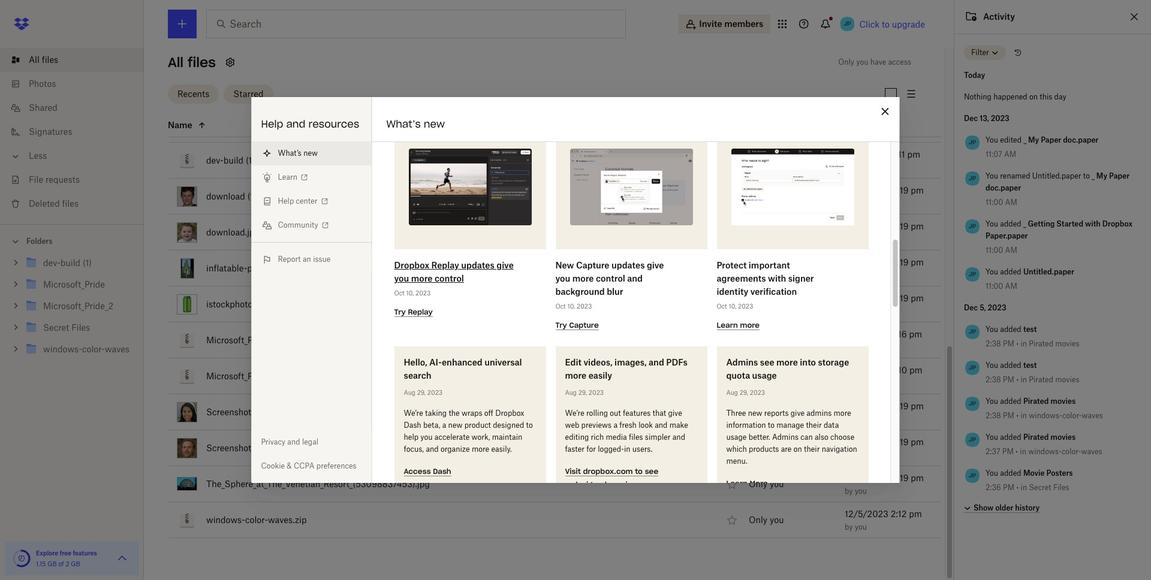 Task type: locate. For each thing, give the bounding box(es) containing it.
6 only you button from the top
[[749, 334, 784, 347]]

12/5/2023 for 12/5/2023 2:12 pm
[[845, 509, 889, 519]]

0 vertical spatial 2:38
[[986, 340, 1002, 349]]

0 horizontal spatial doc.paper
[[986, 184, 1022, 193]]

1 horizontal spatial on
[[1030, 92, 1038, 101]]

12/5/2023 for 12/5/2023 2:10 pm
[[845, 365, 889, 375]]

1 gb from the left
[[47, 561, 57, 568]]

only you button inside name istockphoto-610015062-612x612.jpg, modified 11/15/2023 5:19 pm, element
[[749, 298, 784, 311]]

give for replay
[[497, 260, 514, 271]]

10, up try replay link
[[406, 290, 414, 297]]

/inflatable pants today inline 200227 5.webp image
[[180, 258, 194, 279]]

1 added from the top
[[1001, 220, 1022, 229]]

only for download.jpeg
[[749, 227, 768, 238]]

pm inside 12/5/2023 2:16 pm by you
[[910, 329, 923, 339]]

windows- inside you added pirated movies 2:38 pm • in windows-color-waves
[[1030, 412, 1063, 421]]

only you inside name dev-build (1).zip, modified 12/5/2023 2:11 pm, element
[[749, 155, 784, 166]]

web
[[565, 421, 579, 430]]

more up try replay link
[[411, 274, 433, 284]]

(1).jpeg
[[248, 191, 276, 201]]

5 by from the top
[[845, 199, 853, 208]]

pm right 2:37
[[1003, 448, 1014, 457]]

a for enhanced
[[442, 421, 446, 430]]

2023 down quota
[[750, 389, 765, 397]]

only you inside name the_sphere_at_the_venetian_resort_(53098837453).jpg, modified 11/15/2023 5:19 pm, element
[[749, 479, 784, 490]]

1 vertical spatial doc.paper
[[986, 184, 1022, 193]]

2 horizontal spatial 29,
[[740, 389, 748, 397]]

can
[[801, 433, 813, 442]]

3 5:19 from the top
[[893, 185, 909, 195]]

5:19 inside name the_sphere_at_the_venetian_resort_(53098837453).jpg, modified 11/15/2023 5:19 pm, element
[[893, 473, 909, 483]]

color-
[[1063, 412, 1083, 421], [1062, 448, 1082, 457], [245, 515, 268, 525]]

learn for aug 29, 2023
[[726, 479, 748, 488]]

only inside name microsoft_pride.zip, modified 12/5/2023 2:10 pm, element
[[749, 371, 768, 382]]

1 vertical spatial learn
[[717, 321, 738, 330]]

in inside you added pirated movies 2:37 pm • in windows-color-waves
[[1021, 448, 1027, 457]]

group
[[0, 250, 144, 370]]

gb right 2
[[71, 561, 80, 568]]

color- inside you added pirated movies 2:38 pm • in windows-color-waves
[[1063, 412, 1083, 421]]

also
[[815, 433, 829, 442]]

aug down quota
[[726, 389, 738, 397]]

added inside you added untitled.paper 11:00 am
[[1001, 268, 1022, 277]]

0 horizontal spatial oct
[[394, 290, 404, 297]]

11 only you button from the top
[[749, 514, 784, 527]]

only you for istockphoto-610015062-612x612.jpg
[[749, 299, 784, 310]]

add to starred image inside name download.jpeg, modified 11/15/2023 5:19 pm, element
[[725, 225, 740, 240]]

11/15/2023 for 1703238.jpg
[[845, 77, 891, 87]]

2 you from the top
[[986, 172, 999, 181]]

12/5/2023 inside 12/5/2023 2:12 pm by you
[[845, 509, 889, 519]]

only you button inside name microsoft_pride_2.zip, modified 12/5/2023 2:16 pm, element
[[749, 334, 784, 347]]

that
[[653, 409, 666, 418]]

dropbox capture permissions ui image
[[570, 149, 693, 226]]

29, for hello, ai-enhanced universal search
[[417, 389, 426, 397]]

build
[[224, 155, 244, 165]]

2 vertical spatial windows-
[[206, 515, 245, 525]]

1 vertical spatial what's
[[278, 149, 302, 158]]

you added test 2:38 pm • in pirated movies up you added pirated movies 2:38 pm • in windows-color-waves
[[986, 361, 1080, 385]]

deleted files
[[29, 199, 79, 209]]

2 29, from the left
[[578, 389, 587, 397]]

with inside _ getting started with dropbox paper.paper
[[1086, 220, 1101, 229]]

at right '13'
[[299, 443, 306, 453]]

only you for dev-build (1).zip
[[749, 155, 784, 166]]

with up verification
[[768, 274, 786, 284]]

previews inside visit dropbox.com to see redesigned previews
[[609, 481, 642, 490]]

2 by from the top
[[845, 91, 853, 100]]

(1).zip
[[246, 155, 269, 165]]

add to starred image up protect
[[725, 225, 740, 240]]

1 vertical spatial remove from starred image
[[725, 297, 740, 312]]

oct inside new capture updates give you more control and background blur oct 10, 2023
[[555, 303, 566, 310]]

all up /1703238.jpg icon
[[168, 54, 184, 71]]

0 vertical spatial remove from starred image
[[725, 261, 740, 276]]

dropbox up designed
[[495, 409, 524, 418]]

replay for dropbox
[[431, 260, 459, 271]]

learn for protect important agreements with signer identity verification
[[717, 321, 738, 330]]

11:00 for _ my paper doc.paper
[[986, 198, 1004, 207]]

you
[[855, 55, 868, 64], [857, 58, 869, 67], [770, 84, 784, 94], [855, 91, 868, 100], [855, 127, 868, 136], [770, 155, 784, 166], [855, 163, 868, 172], [770, 191, 784, 202], [855, 199, 868, 208], [770, 227, 784, 238], [855, 235, 868, 244], [394, 274, 409, 284], [555, 274, 570, 284], [770, 299, 784, 310], [770, 335, 784, 346], [855, 343, 868, 352], [770, 371, 784, 382], [855, 379, 868, 388], [770, 407, 784, 418], [855, 415, 868, 424], [420, 433, 433, 442], [770, 443, 784, 454], [855, 451, 868, 460], [770, 479, 784, 490], [855, 487, 868, 496], [770, 515, 784, 526], [855, 523, 868, 532]]

screenshot for screenshot 2023-10-19 at 9.45.56 am.png
[[206, 407, 251, 417]]

pants-
[[247, 263, 273, 273]]

to inside visit dropbox.com to see redesigned previews
[[635, 467, 643, 476]]

0 vertical spatial 11:00 am
[[986, 198, 1018, 207]]

add to starred image inside name windows-color-waves.zip, modified 12/5/2023 2:12 pm, element
[[725, 513, 740, 528]]

5 added from the top
[[1001, 397, 1022, 406]]

0 vertical spatial paper
[[1041, 136, 1062, 145]]

0 vertical spatial test
[[1024, 325, 1038, 334]]

1 horizontal spatial admins
[[772, 433, 799, 442]]

a right beta,
[[442, 421, 446, 430]]

all files up photos
[[29, 55, 58, 65]]

0 horizontal spatial gb
[[47, 561, 57, 568]]

1 11/15/2023 5:19 pm from the top
[[845, 257, 924, 267]]

9 you from the top
[[986, 469, 999, 478]]

11:00 am for _ my paper doc.paper
[[986, 198, 1018, 207]]

11/15/2023 5:19 pm for 4 members
[[845, 257, 924, 267]]

aug down edit
[[565, 389, 577, 397]]

5:19 for download (1).jpeg
[[893, 185, 909, 195]]

1 vertical spatial dropbox
[[394, 260, 429, 271]]

1 add to starred image from the top
[[725, 225, 740, 240]]

add to starred image inside name the_sphere_at_the_venetian_resort_(53098837453).jpg, modified 11/15/2023 5:19 pm, element
[[725, 477, 740, 492]]

1 vertical spatial at
[[299, 443, 306, 453]]

1 by from the top
[[845, 55, 853, 64]]

_
[[1024, 136, 1027, 145], [1093, 172, 1095, 181], [1024, 220, 1027, 229]]

4 add to starred image from the top
[[725, 333, 740, 348]]

table
[[151, 0, 942, 539]]

dec left "5,"
[[965, 304, 979, 313]]

waves inside you added pirated movies 2:38 pm • in windows-color-waves
[[1083, 412, 1104, 421]]

2023- for 11-
[[254, 443, 278, 453]]

1 12/5/2023 from the top
[[845, 149, 889, 159]]

2023 down background
[[577, 303, 592, 310]]

0 horizontal spatial what's new
[[278, 149, 318, 158]]

by for microsoft_pride_2.zip
[[845, 343, 853, 352]]

oct
[[394, 290, 404, 297], [555, 303, 566, 310], [717, 303, 727, 310]]

6 you from the top
[[986, 361, 999, 370]]

only inside name screenshot 2023-10-19 at 9.45.56 am.png, modified 11/15/2023 5:19 pm, element
[[749, 407, 768, 418]]

add to starred image up information
[[725, 405, 740, 420]]

only inside name istockphoto-610015062-612x612.jpg, modified 11/15/2023 5:19 pm, element
[[749, 299, 768, 310]]

2023 down identity
[[738, 303, 753, 310]]

features up fresh
[[623, 409, 651, 418]]

untitled.paper down you edited _ my paper doc.paper 11:07 am
[[1033, 172, 1082, 181]]

5:19 inside 'name 1703238.jpg, modified 11/15/2023 5:19 pm,' element
[[893, 77, 909, 87]]

10, inside dropbox replay updates give you more control oct 10, 2023
[[406, 290, 414, 297]]

waves for you added pirated movies 2:37 pm • in windows-color-waves
[[1082, 448, 1103, 457]]

download.jpeg
[[206, 227, 265, 237]]

1 vertical spatial 2023-
[[254, 443, 278, 453]]

10, down background
[[567, 303, 575, 310]]

only you button inside name screenshot 2023-11-13 at 10.51.08 am.png, modified 11/15/2023 5:19 pm, "element"
[[749, 442, 784, 455]]

1 aug 29, 2023 from the left
[[404, 389, 442, 397]]

pm for windows-color-waves.zip
[[910, 509, 923, 519]]

remove from starred image for 4 members
[[725, 261, 740, 276]]

0 horizontal spatial aug
[[404, 389, 415, 397]]

a
[[442, 421, 446, 430], [614, 421, 618, 430]]

_ left the getting
[[1024, 220, 1027, 229]]

2 vertical spatial 2:38
[[986, 412, 1002, 421]]

signer
[[788, 274, 814, 284]]

color- up you added pirated movies 2:37 pm • in windows-color-waves
[[1063, 412, 1083, 421]]

only you inside name download.jpeg, modified 11/15/2023 5:19 pm, element
[[749, 227, 784, 238]]

pirated inside you added pirated movies 2:37 pm • in windows-color-waves
[[1024, 433, 1049, 442]]

started
[[1057, 220, 1084, 229]]

access
[[404, 467, 431, 476]]

2 2023- from the top
[[254, 443, 278, 453]]

3 add to starred image from the top
[[725, 189, 740, 204]]

a for images,
[[614, 421, 618, 430]]

8 you from the top
[[986, 433, 999, 442]]

_ inside _ getting started with dropbox paper.paper
[[1024, 220, 1027, 229]]

2023 up try replay link
[[415, 290, 431, 297]]

2 a from the left
[[614, 421, 618, 430]]

1 horizontal spatial a
[[614, 421, 618, 430]]

screenshot down microsoft_pride.zip link
[[206, 407, 251, 417]]

am.png for screenshot 2023-10-19 at 9.45.56 am.png
[[343, 407, 375, 417]]

recents button
[[168, 84, 219, 103]]

8 by from the top
[[845, 379, 853, 388]]

5 add to starred image from the top
[[725, 441, 740, 456]]

0 vertical spatial with
[[1086, 220, 1101, 229]]

windows-
[[1030, 412, 1063, 421], [1029, 448, 1062, 457], [206, 515, 245, 525]]

learn inside learn more link
[[726, 479, 748, 488]]

2:38 up you added pirated movies 2:38 pm • in windows-color-waves
[[986, 376, 1002, 385]]

3 2:38 from the top
[[986, 412, 1002, 421]]

you added pirated movies 2:37 pm • in windows-color-waves
[[986, 433, 1103, 457]]

•
[[1017, 340, 1019, 349], [1017, 376, 1019, 385], [1017, 412, 1019, 421], [1016, 448, 1019, 457], [1017, 484, 1019, 493]]

download.jpeg link
[[206, 225, 265, 240]]

1 am.png from the top
[[343, 407, 375, 417]]

4 12/5/2023 from the top
[[845, 509, 889, 519]]

for
[[587, 445, 596, 454]]

replay for try
[[408, 308, 433, 317]]

0 horizontal spatial with
[[768, 274, 786, 284]]

612x612.jpg
[[305, 299, 352, 309]]

1 vertical spatial 2:38
[[986, 376, 1002, 385]]

1 vertical spatial replay
[[408, 308, 433, 317]]

1 horizontal spatial features
[[623, 409, 651, 418]]

1 only you button from the top
[[749, 82, 784, 96]]

more down edit
[[565, 371, 587, 381]]

by
[[845, 55, 853, 64], [845, 91, 853, 100], [845, 127, 853, 136], [845, 163, 853, 172], [845, 199, 853, 208], [845, 235, 853, 244], [845, 343, 853, 352], [845, 379, 853, 388], [845, 415, 853, 424], [845, 451, 853, 460], [845, 487, 853, 496], [845, 523, 853, 532]]

istockphoto-610015062-612x612.jpg
[[206, 299, 352, 309]]

1 horizontal spatial what's
[[387, 118, 421, 130]]

9 11/15/2023 from the top
[[845, 473, 891, 483]]

4 11/15/2023 5:19 pm by you from the top
[[845, 221, 924, 244]]

11:00 am down paper.paper
[[986, 246, 1018, 255]]

are
[[781, 445, 792, 454]]

0 horizontal spatial usage
[[726, 433, 747, 442]]

oct inside protect important agreements with signer identity verification oct 10, 2023
[[717, 303, 727, 310]]

screenshot for screenshot 2023-11-13 at 10.51.08 am.png
[[206, 443, 251, 453]]

0 vertical spatial at
[[301, 407, 309, 417]]

only you inside name microsoft_pride_2.zip, modified 12/5/2023 2:16 pm, element
[[749, 335, 784, 346]]

starred button
[[224, 84, 273, 103]]

1 horizontal spatial dropbox
[[495, 409, 524, 418]]

to down reports
[[768, 421, 775, 430]]

4 only you button from the top
[[749, 226, 784, 239]]

capture down background
[[569, 321, 599, 330]]

2 horizontal spatial oct
[[717, 303, 727, 310]]

by inside 12/5/2023 2:11 pm by you
[[845, 163, 853, 172]]

oct up try replay link
[[394, 290, 404, 297]]

6 add to starred image from the top
[[725, 513, 740, 528]]

help down starred 'button'
[[261, 118, 283, 130]]

1 vertical spatial windows-
[[1029, 448, 1062, 457]]

11/15/2023 5:19 pm by you for the_sphere_at_the_venetian_resort_(53098837453).jpg
[[845, 473, 924, 496]]

3 11/15/2023 5:19 pm by you from the top
[[845, 185, 924, 208]]

shared
[[29, 103, 57, 113]]

what's
[[387, 118, 421, 130], [278, 149, 302, 158]]

12/5/2023 left 2:10
[[845, 365, 889, 375]]

5.webp
[[357, 263, 386, 273]]

we're inside we're rolling out features that give web previews a fresh look and make editing rich media files simpler and faster for logged-in users.
[[565, 409, 584, 418]]

• for you added pirated movies 2:38 pm • in windows-color-waves
[[1017, 412, 1019, 421]]

dash inside we're taking the wraps off dropbox dash beta, a new product designed to help you accelerate work, maintain focus, and organize more easily.
[[404, 421, 421, 430]]

only you inside "name download (1).jpeg, modified 11/15/2023 5:19 pm," element
[[749, 191, 784, 202]]

aug 29, 2023 down search
[[404, 389, 442, 397]]

am down edited
[[1005, 150, 1017, 159]]

files up users.
[[629, 433, 643, 442]]

doc.paper inside _ my paper doc.paper
[[986, 184, 1022, 193]]

windows-color-waves.zip
[[206, 515, 307, 525]]

3 only you from the top
[[749, 191, 784, 202]]

on right are
[[794, 445, 802, 454]]

1 vertical spatial with
[[768, 274, 786, 284]]

0 vertical spatial doc.paper
[[1064, 136, 1099, 145]]

1 dec from the top
[[965, 114, 979, 123]]

11/15/2023 for screenshot 2023-11-13 at 10.51.08 am.png
[[845, 437, 891, 447]]

2:38 down 'dec 5, 2023'
[[986, 340, 1002, 349]]

files down file requests link
[[62, 199, 79, 209]]

11-
[[278, 443, 288, 453]]

usage inside admins see more into storage quota usage
[[752, 371, 777, 381]]

3 aug 29, 2023 from the left
[[726, 389, 765, 397]]

2 am.png from the top
[[343, 443, 375, 453]]

2 horizontal spatial 10,
[[729, 303, 737, 310]]

remove from starred image
[[725, 261, 740, 276], [725, 297, 740, 312]]

pm up you added pirated movies 2:37 pm • in windows-color-waves
[[1004, 412, 1015, 421]]

12/5/2023 inside 12/5/2023 2:10 pm by you
[[845, 365, 889, 375]]

pm inside 12/5/2023 2:11 pm by you
[[908, 149, 921, 159]]

add to starred image down "menu."
[[725, 477, 740, 492]]

1 2023- from the top
[[254, 407, 278, 417]]

1 vertical spatial paper
[[1110, 172, 1130, 181]]

gb left of
[[47, 561, 57, 568]]

12/5/2023 left 2:11
[[845, 149, 889, 159]]

0 vertical spatial on
[[1030, 92, 1038, 101]]

only you inside name screenshot 2023-11-13 at 10.51.08 am.png, modified 11/15/2023 5:19 pm, "element"
[[749, 443, 784, 454]]

10 only you from the top
[[749, 479, 784, 490]]

we're left taking
[[404, 409, 423, 418]]

doc.paper down renamed
[[986, 184, 1022, 193]]

0 vertical spatial color-
[[1063, 412, 1083, 421]]

1 vertical spatial my
[[1097, 172, 1108, 181]]

less image
[[10, 151, 22, 163]]

29, up "rolling"
[[578, 389, 587, 397]]

2 vertical spatial learn
[[726, 479, 748, 488]]

access dash link
[[404, 466, 451, 477]]

help for help center
[[278, 197, 294, 206]]

add to starred image
[[725, 225, 740, 240], [725, 369, 740, 384], [725, 405, 740, 420], [725, 477, 740, 492]]

/istockphoto 610015062 612x612.jpg image
[[177, 294, 197, 315]]

1 11:00 from the top
[[986, 198, 1004, 207]]

dash up 'help'
[[404, 421, 421, 430]]

only you for microsoft_pride_2.zip
[[749, 335, 784, 346]]

1 horizontal spatial my
[[1097, 172, 1108, 181]]

signatures link
[[10, 120, 144, 144]]

10 by from the top
[[845, 451, 853, 460]]

name inflatable-pants-today-inline-200227-5.webp, modified 11/15/2023 5:19 pm, element
[[168, 251, 942, 287]]

5:19 inside name db165f6aaa73d95c9004256537e7037b-uncropped_scaled_within_1536_1152.webp, modified 11/15/2023 5:19 pm, element
[[893, 113, 909, 123]]

1 screenshot from the top
[[206, 407, 251, 417]]

only you button for screenshot 2023-10-19 at 9.45.56 am.png
[[749, 406, 784, 419]]

11/15/2023 5:19 pm by you
[[845, 77, 924, 100], [845, 113, 924, 136], [845, 185, 924, 208], [845, 221, 924, 244], [845, 401, 924, 424], [845, 437, 924, 460], [845, 473, 924, 496]]

0 vertical spatial usage
[[752, 371, 777, 381]]

1 vertical spatial untitled.paper
[[1024, 268, 1075, 277]]

you inside you edited _ my paper doc.paper 11:07 am
[[986, 136, 999, 145]]

1 horizontal spatial dash
[[433, 467, 451, 476]]

dropbox right the 5.webp
[[394, 260, 429, 271]]

help for help and resources
[[261, 118, 283, 130]]

pirated
[[1030, 340, 1054, 349], [1030, 376, 1054, 385], [1024, 397, 1049, 406], [1024, 433, 1049, 442]]

3 29, from the left
[[740, 389, 748, 397]]

1 horizontal spatial see
[[760, 358, 775, 368]]

11:00 up 'dec 5, 2023'
[[986, 282, 1004, 291]]

/download.jpeg image
[[177, 222, 197, 243]]

rewind this folder image
[[1014, 48, 1023, 58]]

a inside we're rolling out features that give web previews a fresh look and make editing rich media files simpler and faster for logged-in users.
[[614, 421, 618, 430]]

0 horizontal spatial a
[[442, 421, 446, 430]]

aug 29, 2023 for edit videos, images, and pdfs more easily
[[565, 389, 604, 397]]

7 11/15/2023 5:19 pm by you from the top
[[845, 473, 924, 496]]

2 vertical spatial 11:00
[[986, 282, 1004, 291]]

0 horizontal spatial try
[[394, 308, 406, 317]]

by for microsoft_pride.zip
[[845, 379, 853, 388]]

to up started
[[1084, 172, 1091, 181]]

6 added from the top
[[1001, 433, 1022, 442]]

1 vertical spatial dash
[[433, 467, 451, 476]]

1 vertical spatial waves
[[1082, 448, 1103, 457]]

1 updates from the left
[[461, 260, 495, 271]]

6 by from the top
[[845, 235, 853, 244]]

am up you added
[[1006, 198, 1018, 207]]

help center
[[278, 197, 318, 206]]

0 vertical spatial dash
[[404, 421, 421, 430]]

0 vertical spatial 2023-
[[254, 407, 278, 417]]

12/5/2023 2:11 pm by you
[[845, 149, 921, 172]]

0 horizontal spatial 29,
[[417, 389, 426, 397]]

features right free
[[73, 550, 97, 557]]

pm for microsoft_pride_2.zip
[[910, 329, 923, 339]]

learn left more
[[726, 479, 748, 488]]

community
[[278, 221, 318, 230]]

control for replay
[[435, 274, 464, 284]]

admins see more into storage quota usage
[[726, 358, 849, 381]]

screenshot 2023-10-19 at 9.45.56 am.png
[[206, 407, 375, 417]]

2 11/15/2023 5:19 pm from the top
[[845, 293, 924, 303]]

color- inside you added pirated movies 2:37 pm • in windows-color-waves
[[1062, 448, 1082, 457]]

pm for screenshot 2023-10-19 at 9.45.56 am.png
[[911, 401, 924, 411]]

2 dec from the top
[[965, 304, 979, 313]]

2023- left 19
[[254, 407, 278, 417]]

0 horizontal spatial features
[[73, 550, 97, 557]]

9 5:19 from the top
[[893, 473, 909, 483]]

2 aug 29, 2023 from the left
[[565, 389, 604, 397]]

2:38 up 2:37
[[986, 412, 1002, 421]]

nothing happened on this day
[[965, 92, 1067, 101]]

1 vertical spatial test
[[1024, 361, 1038, 370]]

1 horizontal spatial 29,
[[578, 389, 587, 397]]

_ inside you edited _ my paper doc.paper 11:07 am
[[1024, 136, 1027, 145]]

organize
[[441, 445, 470, 454]]

pm for the_sphere_at_the_venetian_resort_(53098837453).jpg
[[911, 473, 924, 483]]

only you button inside name screenshot 2023-10-19 at 9.45.56 am.png, modified 11/15/2023 5:19 pm, element
[[749, 406, 784, 419]]

waves.zip
[[268, 515, 307, 525]]

11:00 am for _ getting started with dropbox paper.paper
[[986, 246, 1018, 255]]

1 5:19 from the top
[[893, 77, 909, 87]]

to right designed
[[526, 421, 533, 430]]

by inside "name download (1).jpeg, modified 11/15/2023 5:19 pm," element
[[845, 199, 853, 208]]

12/5/2023 left 2:12
[[845, 509, 889, 519]]

0 horizontal spatial dropbox
[[394, 260, 429, 271]]

5:19 for screenshot 2023-11-13 at 10.51.08 am.png
[[893, 437, 909, 447]]

• inside you added pirated movies 2:37 pm • in windows-color-waves
[[1016, 448, 1019, 457]]

the second step of dropbox sign, where a user can add signers and enable eid image
[[731, 149, 854, 226]]

0 vertical spatial help
[[261, 118, 283, 130]]

by inside name screenshot 2023-11-13 at 10.51.08 am.png, modified 11/15/2023 5:19 pm, "element"
[[845, 451, 853, 460]]

my
[[1029, 136, 1040, 145], [1097, 172, 1108, 181]]

maintain
[[492, 433, 522, 442]]

3 by from the top
[[845, 127, 853, 136]]

pm for dev-build (1).zip
[[908, 149, 921, 159]]

5:19 inside name istockphoto-610015062-612x612.jpg, modified 11/15/2023 5:19 pm, element
[[893, 293, 909, 303]]

pm inside 12/5/2023 2:12 pm by you
[[910, 509, 923, 519]]

remove from starred image left 4
[[725, 261, 740, 276]]

10.51.08
[[309, 443, 341, 453]]

to inside we're taking the wraps off dropbox dash beta, a new product designed to help you accelerate work, maintain focus, and organize more easily.
[[526, 421, 533, 430]]

7 only you from the top
[[749, 371, 784, 382]]

quota usage element
[[12, 549, 31, 569]]

previews down "rolling"
[[581, 421, 612, 430]]

7 11/15/2023 from the top
[[845, 401, 891, 411]]

capture right new
[[576, 260, 609, 271]]

7 5:19 from the top
[[893, 401, 909, 411]]

9 only you from the top
[[749, 443, 784, 454]]

am up 'dec 5, 2023'
[[1006, 282, 1018, 291]]

11/15/2023 5:19 pm by you inside name download.jpeg, modified 11/15/2023 5:19 pm, element
[[845, 221, 924, 244]]

1 horizontal spatial oct
[[555, 303, 566, 310]]

0 vertical spatial learn
[[278, 173, 298, 182]]

2 screenshot from the top
[[206, 443, 251, 453]]

color- up posters at the bottom of page
[[1062, 448, 1082, 457]]

dropbox right started
[[1103, 220, 1133, 229]]

2 5:19 from the top
[[893, 113, 909, 123]]

0 horizontal spatial paper
[[1041, 136, 1062, 145]]

0 vertical spatial try
[[394, 308, 406, 317]]

photos link
[[10, 72, 144, 96]]

color- for you added pirated movies 2:37 pm • in windows-color-waves
[[1062, 448, 1082, 457]]

1 horizontal spatial try
[[555, 321, 567, 330]]

0 vertical spatial their
[[806, 421, 822, 430]]

only inside 'name 1703238.jpg, modified 11/15/2023 5:19 pm,' element
[[749, 84, 768, 94]]

0 vertical spatial untitled.paper
[[1033, 172, 1082, 181]]

updates inside new capture updates give you more control and background blur oct 10, 2023
[[612, 260, 645, 271]]

1 aug from the left
[[404, 389, 415, 397]]

am.png right 9.45.56
[[343, 407, 375, 417]]

2 remove from starred image from the top
[[725, 297, 740, 312]]

visit dropbox.com to see redesigned previews link
[[565, 466, 659, 490]]

you inside 12/5/2023 2:12 pm by you
[[855, 523, 868, 532]]

we're taking the wraps off dropbox dash beta, a new product designed to help you accelerate work, maintain focus, and organize more easily.
[[404, 409, 533, 454]]

11/15/2023 5:19 pm by you inside 'name 1703238.jpg, modified 11/15/2023 5:19 pm,' element
[[845, 77, 924, 100]]

add to starred image for microsoft_pride.zip
[[725, 369, 740, 384]]

1 vertical spatial color-
[[1062, 448, 1082, 457]]

1 horizontal spatial we're
[[565, 409, 584, 418]]

try for background
[[555, 321, 567, 330]]

2 only you button from the top
[[749, 154, 784, 167]]

1 vertical spatial see
[[645, 467, 659, 476]]

pm inside you added movie posters 2:36 pm • in secret files
[[1004, 484, 1015, 493]]

screenshot 2023-11-13 at 10.51.08 am.png link
[[206, 441, 375, 456]]

1 you from the top
[[986, 136, 999, 145]]

you inside 12/5/2023 2:10 pm by you
[[855, 379, 868, 388]]

1 vertical spatial capture
[[569, 321, 599, 330]]

try capture link
[[555, 320, 599, 331]]

cookie & ccpa preferences
[[261, 462, 357, 471]]

untitled.paper for added
[[1024, 268, 1075, 277]]

dec
[[965, 114, 979, 123], [965, 304, 979, 313]]

2 control from the left
[[596, 274, 625, 284]]

1 vertical spatial what's new
[[278, 149, 318, 158]]

only for download (1).jpeg
[[749, 191, 768, 202]]

see down users.
[[645, 467, 659, 476]]

1 vertical spatial admins
[[772, 433, 799, 442]]

give
[[497, 260, 514, 271], [647, 260, 664, 271], [668, 409, 682, 418], [791, 409, 805, 418]]

to down users.
[[635, 467, 643, 476]]

add to starred image
[[725, 81, 740, 96], [725, 153, 740, 168], [725, 189, 740, 204], [725, 333, 740, 348], [725, 441, 740, 456], [725, 513, 740, 528]]

by inside 'name 1703238.jpg, modified 11/15/2023 5:19 pm,' element
[[845, 91, 853, 100]]

all files up /1703238.jpg icon
[[168, 54, 216, 71]]

pm for download.jpeg
[[911, 221, 924, 231]]

three
[[726, 409, 746, 418]]

0 vertical spatial previews
[[581, 421, 612, 430]]

0 vertical spatial features
[[623, 409, 651, 418]]

capture inside try capture link
[[569, 321, 599, 330]]

their down can
[[804, 445, 820, 454]]

1 11/15/2023 5:19 pm by you from the top
[[845, 77, 924, 100]]

4 add to starred image from the top
[[725, 477, 740, 492]]

better.
[[749, 433, 770, 442]]

only for screenshot 2023-11-13 at 10.51.08 am.png
[[749, 443, 768, 454]]

1 a from the left
[[442, 421, 446, 430]]

11 by from the top
[[845, 487, 853, 496]]

and inside edit videos, images, and pdfs more easily
[[649, 358, 664, 368]]

all files list item
[[0, 48, 144, 72]]

capture for try
[[569, 321, 599, 330]]

you added
[[986, 220, 1024, 229]]

with inside protect important agreements with signer identity verification oct 10, 2023
[[768, 274, 786, 284]]

control
[[435, 274, 464, 284], [596, 274, 625, 284]]

1 horizontal spatial what's new
[[387, 118, 445, 130]]

at right 19
[[301, 407, 309, 417]]

give inside three new reports give admins more information to manage their data usage better. admins can also choose which products are on their navigation menu.
[[791, 409, 805, 418]]

7 by from the top
[[845, 343, 853, 352]]

control inside new capture updates give you more control and background blur oct 10, 2023
[[596, 274, 625, 284]]

more up background
[[572, 274, 594, 284]]

add to starred image for build
[[725, 153, 740, 168]]

by inside name download.jpeg, modified 11/15/2023 5:19 pm, element
[[845, 235, 853, 244]]

list
[[0, 41, 144, 224]]

0 horizontal spatial aug 29, 2023
[[404, 389, 442, 397]]

am inside you added untitled.paper 11:00 am
[[1006, 282, 1018, 291]]

1 horizontal spatial aug
[[565, 389, 577, 397]]

untitled.paper inside you added untitled.paper 11:00 am
[[1024, 268, 1075, 277]]

manage
[[777, 421, 804, 430]]

name microsoft_pride_2.zip, modified 12/5/2023 2:16 pm, element
[[168, 323, 942, 359]]

11 only you from the top
[[749, 515, 784, 526]]

12/5/2023 for 12/5/2023 2:16 pm
[[845, 329, 889, 339]]

11/15/2023 for the_sphere_at_the_venetian_resort_(53098837453).jpg
[[845, 473, 891, 483]]

11:00 down paper.paper
[[986, 246, 1004, 255]]

color- down cookie
[[245, 515, 268, 525]]

all up photos
[[29, 55, 40, 65]]

taking
[[425, 409, 447, 418]]

help and resources dialog
[[252, 97, 900, 502]]

0 horizontal spatial all files
[[29, 55, 58, 65]]

5 only you button from the top
[[749, 298, 784, 311]]

name microsoft_pride.zip, modified 12/5/2023 2:10 pm, element
[[168, 359, 942, 395]]

usage up which at right bottom
[[726, 433, 747, 442]]

add to starred image inside name microsoft_pride_2.zip, modified 12/5/2023 2:16 pm, element
[[725, 333, 740, 348]]

0 horizontal spatial we're
[[404, 409, 423, 418]]

by for dev-build (1).zip
[[845, 163, 853, 172]]

their
[[806, 421, 822, 430], [804, 445, 820, 454]]

2 horizontal spatial aug 29, 2023
[[726, 389, 765, 397]]

1 only you from the top
[[749, 84, 784, 94]]

by for download (1).jpeg
[[845, 199, 853, 208]]

resources
[[309, 118, 359, 130]]

uncropped_scaled_within_1536_1152.webp
[[369, 119, 534, 129]]

9 only you button from the top
[[749, 442, 784, 455]]

dash right access
[[433, 467, 451, 476]]

6 only you from the top
[[749, 335, 784, 346]]

10,
[[406, 290, 414, 297], [567, 303, 575, 310], [729, 303, 737, 310]]

at inside "link"
[[299, 443, 306, 453]]

admins up quota
[[726, 358, 758, 368]]

4 only you from the top
[[749, 227, 784, 238]]

you added pirated movies 2:38 pm • in windows-color-waves
[[986, 397, 1104, 421]]

2 11:00 am from the top
[[986, 246, 1018, 255]]

learn down identity
[[717, 321, 738, 330]]

previews down dropbox.com
[[609, 481, 642, 490]]

only inside "name download (1).jpeg, modified 11/15/2023 5:19 pm," element
[[749, 191, 768, 202]]

_ right edited
[[1024, 136, 1027, 145]]

test down you added untitled.paper 11:00 am
[[1024, 325, 1038, 334]]

doc.paper down day at the top right of the page
[[1064, 136, 1099, 145]]

the_sphere_at_the_venetian_resort_(53098837453).jpg
[[206, 479, 430, 489]]

files up photos
[[42, 55, 58, 65]]

name screenshot 2023-11-13 at 10.51.08 am.png, modified 11/15/2023 5:19 pm, element
[[168, 431, 942, 467]]

0 vertical spatial dropbox
[[1103, 220, 1133, 229]]

learn up help center on the left top of page
[[278, 173, 298, 182]]

1 horizontal spatial all files
[[168, 54, 216, 71]]

we're for edit videos, images, and pdfs more easily
[[565, 409, 584, 418]]

only you for download.jpeg
[[749, 227, 784, 238]]

all
[[168, 54, 184, 71], [29, 55, 40, 65]]

8 only you button from the top
[[749, 406, 784, 419]]

1 vertical spatial help
[[278, 197, 294, 206]]

5:19 for screenshot 2023-10-19 at 9.45.56 am.png
[[893, 401, 909, 411]]

name download.jpeg, modified 11/15/2023 5:19 pm, element
[[168, 215, 942, 251]]

more
[[750, 479, 768, 488]]

am.png up 'preferences'
[[343, 443, 375, 453]]

2 vertical spatial dropbox
[[495, 409, 524, 418]]

product
[[464, 421, 491, 430]]

with right started
[[1086, 220, 1101, 229]]

1 vertical spatial _
[[1093, 172, 1095, 181]]

4 by from the top
[[845, 163, 853, 172]]

by inside name db165f6aaa73d95c9004256537e7037b-uncropped_scaled_within_1536_1152.webp, modified 11/15/2023 5:19 pm, element
[[845, 127, 853, 136]]

3 aug from the left
[[726, 389, 738, 397]]

12/5/2023
[[845, 149, 889, 159], [845, 329, 889, 339], [845, 365, 889, 375], [845, 509, 889, 519]]

1 horizontal spatial updates
[[612, 260, 645, 271]]

0 vertical spatial windows-
[[1030, 412, 1063, 421]]

usage right quota
[[752, 371, 777, 381]]

dropbox image
[[10, 12, 34, 36]]

7 only you button from the top
[[749, 370, 784, 383]]

more up data
[[834, 409, 851, 418]]

deleted files link
[[10, 192, 144, 216]]

by inside 12/5/2023 2:16 pm by you
[[845, 343, 853, 352]]

screenshot right /screenshot 2023-11-13 at 10.51.08 am.png icon
[[206, 443, 251, 453]]

paper
[[1041, 136, 1062, 145], [1110, 172, 1130, 181]]

you inside 12/5/2023 2:11 pm by you
[[855, 163, 868, 172]]

• for you added movie posters 2:36 pm • in secret files
[[1017, 484, 1019, 493]]

2 add to starred image from the top
[[725, 369, 740, 384]]

2:38
[[986, 340, 1002, 349], [986, 376, 1002, 385], [986, 412, 1002, 421]]

1 horizontal spatial doc.paper
[[1064, 136, 1099, 145]]

screenshot inside "link"
[[206, 443, 251, 453]]

try for 10,
[[394, 308, 406, 317]]

dropbox replay updates give you more control oct 10, 2023
[[394, 260, 514, 297]]

close right sidebar image
[[1128, 10, 1142, 24]]

0 horizontal spatial admins
[[726, 358, 758, 368]]

2 horizontal spatial aug
[[726, 389, 738, 397]]

you inside new capture updates give you more control and background blur oct 10, 2023
[[555, 274, 570, 284]]

oct inside dropbox replay updates give you more control oct 10, 2023
[[394, 290, 404, 297]]

three new reports give admins more information to manage their data usage better. admins can also choose which products are on their navigation menu.
[[726, 409, 857, 466]]

aug for edit videos, images, and pdfs more easily
[[565, 389, 577, 397]]

3 11:00 from the top
[[986, 282, 1004, 291]]

8 5:19 from the top
[[893, 437, 909, 447]]

istockphoto-
[[206, 299, 256, 309]]

2 only you from the top
[[749, 155, 784, 166]]

we're up web
[[565, 409, 584, 418]]

oct down background
[[555, 303, 566, 310]]

capture
[[576, 260, 609, 271], [569, 321, 599, 330]]

waves inside you added pirated movies 2:37 pm • in windows-color-waves
[[1082, 448, 1103, 457]]

a down out
[[614, 421, 618, 430]]

pm inside you added pirated movies 2:38 pm • in windows-color-waves
[[1004, 412, 1015, 421]]

1 11/15/2023 from the top
[[845, 77, 891, 87]]

11/15/2023 5:19 pm by you inside name screenshot 2023-11-13 at 10.51.08 am.png, modified 11/15/2023 5:19 pm, "element"
[[845, 437, 924, 460]]

only you button for istockphoto-610015062-612x612.jpg
[[749, 298, 784, 311]]

• inside you added pirated movies 2:38 pm • in windows-color-waves
[[1017, 412, 1019, 421]]

11/15/2023 inside "element"
[[845, 437, 891, 447]]

protect important agreements with signer identity verification oct 10, 2023
[[717, 260, 814, 310]]

12 by from the top
[[845, 523, 853, 532]]

1 vertical spatial 11:00
[[986, 246, 1004, 255]]

2 11/15/2023 5:19 pm by you from the top
[[845, 113, 924, 136]]

usage
[[752, 371, 777, 381], [726, 433, 747, 442]]

aug 29, 2023 down easily
[[565, 389, 604, 397]]

1 horizontal spatial control
[[596, 274, 625, 284]]

5:19 for the_sphere_at_the_venetian_resort_(53098837453).jpg
[[893, 473, 909, 483]]

screenshot 2023-10-19 at 9.45.56 am.png link
[[206, 405, 375, 420]]

members
[[757, 263, 794, 274]]

10 only you button from the top
[[749, 478, 784, 491]]

11/15/2023 for download (1).jpeg
[[845, 185, 891, 195]]

only you for screenshot 2023-11-13 at 10.51.08 am.png
[[749, 443, 784, 454]]

updates for capture
[[612, 260, 645, 271]]

only you button for download (1).jpeg
[[749, 190, 784, 203]]

untitled.paper down _ getting started with dropbox paper.paper
[[1024, 268, 1075, 277]]

by inside 12/5/2023 2:12 pm by you
[[845, 523, 853, 532]]

9 by from the top
[[845, 415, 853, 424]]

7 added from the top
[[1001, 469, 1022, 478]]

6 5:19 from the top
[[893, 293, 909, 303]]

5:19 inside name screenshot 2023-11-13 at 10.51.08 am.png, modified 11/15/2023 5:19 pm, "element"
[[893, 437, 909, 447]]

pm for 1703238.jpg
[[911, 77, 924, 87]]

0 vertical spatial screenshot
[[206, 407, 251, 417]]

1 horizontal spatial gb
[[71, 561, 80, 568]]

1 vertical spatial try
[[555, 321, 567, 330]]

11/15/2023 5:19 pm by you for download (1).jpeg
[[845, 185, 924, 208]]

accelerate
[[435, 433, 470, 442]]

4 5:19 from the top
[[893, 221, 909, 231]]



Task type: describe. For each thing, give the bounding box(es) containing it.
what's new button
[[252, 142, 372, 166]]

by inside "name 4570_university_ave____pierre_galant_1.0.jpg, modified 11/15/2023 5:19 pm," 'element'
[[845, 55, 853, 64]]

aug for admins see more into storage quota usage
[[726, 389, 738, 397]]

verification
[[751, 287, 797, 297]]

add to starred image for 2023-
[[725, 441, 740, 456]]

2:38 inside you added pirated movies 2:38 pm • in windows-color-waves
[[986, 412, 1002, 421]]

new inside three new reports give admins more information to manage their data usage better. admins can also choose which products are on their navigation menu.
[[748, 409, 763, 418]]

at for 10.51.08
[[299, 443, 306, 453]]

give inside we're rolling out features that give web previews a fresh look and make editing rich media files simpler and faster for logged-in users.
[[668, 409, 682, 418]]

2023 inside new capture updates give you more control and background blur oct 10, 2023
[[577, 303, 592, 310]]

files inside list item
[[42, 55, 58, 65]]

all inside list item
[[29, 55, 40, 65]]

you inside you added pirated movies 2:38 pm • in windows-color-waves
[[986, 397, 999, 406]]

only you have access
[[839, 58, 912, 67]]

you edited _ my paper doc.paper 11:07 am
[[986, 136, 1099, 159]]

of
[[58, 561, 64, 568]]

media
[[606, 433, 627, 442]]

more inside admins see more into storage quota usage
[[777, 358, 798, 368]]

dec for dec 5, 2023
[[965, 304, 979, 313]]

2 gb from the left
[[71, 561, 80, 568]]

by for the_sphere_at_the_venetian_resort_(53098837453).jpg
[[845, 487, 853, 496]]

redesigned
[[565, 481, 607, 490]]

cookie
[[261, 462, 285, 471]]

name the_sphere_at_the_venetian_resort_(53098837453).jpg, modified 11/15/2023 5:19 pm, element
[[168, 467, 942, 503]]

access dash
[[404, 467, 451, 476]]

13
[[288, 443, 297, 453]]

by for 1703238.jpg
[[845, 91, 853, 100]]

only you for the_sphere_at_the_venetian_resort_(53098837453).jpg
[[749, 479, 784, 490]]

users.
[[632, 445, 653, 454]]

/db165f6aaa73d95c9004256537e7037b uncropped_scaled_within_1536_1152.webp image
[[177, 118, 197, 131]]

pm for you added pirated movies 2:37 pm • in windows-color-waves
[[1003, 448, 1014, 457]]

paper inside _ my paper doc.paper
[[1110, 172, 1130, 181]]

dec 5, 2023
[[965, 304, 1007, 313]]

am inside you edited _ my paper doc.paper 11:07 am
[[1005, 150, 1017, 159]]

and inside we're taking the wraps off dropbox dash beta, a new product designed to help you accelerate work, maintain focus, and organize more easily.
[[426, 445, 439, 454]]

you inside name db165f6aaa73d95c9004256537e7037b-uncropped_scaled_within_1536_1152.webp, modified 11/15/2023 5:19 pm, element
[[855, 127, 868, 136]]

1 vertical spatial their
[[804, 445, 820, 454]]

day
[[1055, 92, 1067, 101]]

explore free features 1.15 gb of 2 gb
[[36, 550, 97, 568]]

reports
[[764, 409, 789, 418]]

make
[[670, 421, 688, 430]]

remove from starred image for only you
[[725, 297, 740, 312]]

movies inside you added pirated movies 2:37 pm • in windows-color-waves
[[1051, 433, 1076, 442]]

11:00 inside you added untitled.paper 11:00 am
[[986, 282, 1004, 291]]

pm for microsoft_pride.zip
[[910, 365, 923, 375]]

blur
[[607, 287, 623, 297]]

usage inside three new reports give admins more information to manage their data usage better. admins can also choose which products are on their navigation menu.
[[726, 433, 747, 442]]

11/15/2023 for download.jpeg
[[845, 221, 891, 231]]

11/15/2023 5:19 pm by you for db165f6aaa73d95c9004256537e7037b-uncropped_scaled_within_1536_1152.webp
[[845, 113, 924, 136]]

add to starred image for (1).jpeg
[[725, 189, 740, 204]]

windows-color-waves.zip link
[[206, 513, 307, 528]]

pirated inside you added pirated movies 2:38 pm • in windows-color-waves
[[1024, 397, 1049, 406]]

more inside we're taking the wraps off dropbox dash beta, a new product designed to help you accelerate work, maintain focus, and organize more easily.
[[472, 445, 489, 454]]

2 vertical spatial color-
[[245, 515, 268, 525]]

/4570_university_ave____pierre_galant_1.0.jpg image
[[177, 46, 197, 59]]

files inside we're rolling out features that give web previews a fresh look and make editing rich media files simpler and faster for logged-in users.
[[629, 433, 643, 442]]

add to starred image for download.jpeg
[[725, 225, 740, 240]]

only for microsoft_pride.zip
[[749, 371, 768, 382]]

file requests link
[[10, 168, 144, 192]]

only you button for dev-build (1).zip
[[749, 154, 784, 167]]

pm up you added pirated movies 2:38 pm • in windows-color-waves
[[1004, 376, 1015, 385]]

and inside new capture updates give you more control and background blur oct 10, 2023
[[627, 274, 643, 284]]

all files inside list item
[[29, 55, 58, 65]]

more inside dropbox replay updates give you more control oct 10, 2023
[[411, 274, 433, 284]]

0 vertical spatial what's new
[[387, 118, 445, 130]]

you inside you added untitled.paper 11:00 am
[[986, 268, 999, 277]]

more down identity
[[740, 321, 760, 330]]

wraps
[[462, 409, 482, 418]]

10, for identity
[[729, 303, 737, 310]]

pm for you added movie posters 2:36 pm • in secret files
[[1004, 484, 1015, 493]]

edit
[[565, 358, 582, 368]]

in inside we're rolling out features that give web previews a fresh look and make editing rich media files simpler and faster for logged-in users.
[[624, 445, 631, 454]]

dropbox replay screen shows basic and advanced capabilities of the tool image
[[409, 149, 532, 226]]

rolling
[[586, 409, 608, 418]]

only you button for the_sphere_at_the_venetian_resort_(53098837453).jpg
[[749, 478, 784, 491]]

in inside you added movie posters 2:36 pm • in secret files
[[1021, 484, 1028, 493]]

only you for download (1).jpeg
[[749, 191, 784, 202]]

/download (1).jpeg image
[[177, 186, 197, 207]]

more inside three new reports give admins more information to manage their data usage better. admins can also choose which products are on their navigation menu.
[[834, 409, 851, 418]]

color- for you added pirated movies 2:38 pm • in windows-color-waves
[[1063, 412, 1083, 421]]

only for istockphoto-610015062-612x612.jpg
[[749, 299, 768, 310]]

download
[[206, 191, 245, 201]]

privacy and legal
[[261, 438, 319, 447]]

12/5/2023 2:16 pm by you
[[845, 329, 923, 352]]

list containing all files
[[0, 41, 144, 224]]

learn inside learn link
[[278, 173, 298, 182]]

only you for screenshot 2023-10-19 at 9.45.56 am.png
[[749, 407, 784, 418]]

oct for protect important agreements with signer identity verification
[[717, 303, 727, 310]]

5:19 for 1703238.jpg
[[893, 77, 909, 87]]

/the_sphere_at_the_venetian_resort_(53098837453).jpg image
[[177, 478, 197, 491]]

only you button for screenshot 2023-11-13 at 10.51.08 am.png
[[749, 442, 784, 455]]

visit dropbox.com to see redesigned previews
[[565, 467, 659, 490]]

windows- for 2:37 pm
[[1029, 448, 1062, 457]]

name istockphoto-610015062-612x612.jpg, modified 11/15/2023 5:19 pm, element
[[168, 287, 942, 323]]

only you button for 1703238.jpg
[[749, 82, 784, 96]]

2 2:38 from the top
[[986, 376, 1002, 385]]

we're for hello, ai-enhanced universal search
[[404, 409, 423, 418]]

background
[[555, 287, 605, 297]]

/1703238.jpg image
[[177, 78, 197, 99]]

microsoft_pride.zip
[[206, 371, 282, 381]]

5,
[[980, 304, 987, 313]]

dropbox inside dropbox replay updates give you more control oct 10, 2023
[[394, 260, 429, 271]]

1 horizontal spatial all
[[168, 54, 184, 71]]

5:19 for download.jpeg
[[893, 221, 909, 231]]

only for 1703238.jpg
[[749, 84, 768, 94]]

edited
[[1001, 136, 1022, 145]]

untitled.paper for renamed
[[1033, 172, 1082, 181]]

only you for 1703238.jpg
[[749, 84, 784, 94]]

more inside new capture updates give you more control and background blur oct 10, 2023
[[572, 274, 594, 284]]

inflatable-pants-today-inline-200227-5.webp link
[[206, 261, 386, 276]]

5:19 inside name inflatable-pants-today-inline-200227-5.webp, modified 11/15/2023 5:19 pm, element
[[893, 257, 909, 267]]

/screenshot 2023-10-19 at 9.45.56 am.png image
[[177, 402, 197, 423]]

visit
[[565, 467, 581, 476]]

you inside name istockphoto-610015062-612x612.jpg, modified 11/15/2023 5:19 pm, element
[[770, 299, 784, 310]]

into
[[800, 358, 816, 368]]

4 members button
[[749, 262, 794, 275]]

only you button for download.jpeg
[[749, 226, 784, 239]]

pm for download (1).jpeg
[[911, 185, 924, 195]]

new capture updates give you more control and background blur oct 10, 2023
[[555, 260, 664, 310]]

dev-build (1).zip
[[206, 155, 269, 165]]

give for capture
[[647, 260, 664, 271]]

microsoft_pride.zip link
[[206, 369, 282, 384]]

2023 down easily
[[589, 389, 604, 397]]

2 you added test 2:38 pm • in pirated movies from the top
[[986, 361, 1080, 385]]

features inside the explore free features 1.15 gb of 2 gb
[[73, 550, 97, 557]]

important
[[749, 260, 790, 271]]

name windows-color-waves.zip, modified 12/5/2023 2:12 pm, element
[[168, 503, 942, 539]]

9.45.56
[[311, 407, 341, 417]]

more inside edit videos, images, and pdfs more easily
[[565, 371, 587, 381]]

name screenshot 2023-10-19 at 9.45.56 am.png, modified 11/15/2023 5:19 pm, element
[[168, 395, 942, 431]]

pm down 'dec 5, 2023'
[[1004, 340, 1015, 349]]

name db165f6aaa73d95c9004256537e7037b-uncropped_scaled_within_1536_1152.webp, modified 11/15/2023 5:19 pm, element
[[168, 107, 942, 143]]

only for microsoft_pride_2.zip
[[749, 335, 768, 346]]

3 you from the top
[[986, 220, 999, 229]]

previews inside we're rolling out features that give web previews a fresh look and make editing rich media files simpler and faster for logged-in users.
[[581, 421, 612, 430]]

simpler
[[645, 433, 671, 442]]

_ for with
[[1024, 220, 1027, 229]]

dropbox inside _ getting started with dropbox paper.paper
[[1103, 220, 1133, 229]]

easily.
[[491, 445, 512, 454]]

to right click
[[882, 19, 890, 29]]

dropbox inside we're taking the wraps off dropbox dash beta, a new product designed to help you accelerate work, maintain focus, and organize more easily.
[[495, 409, 524, 418]]

only you button for microsoft_pride_2.zip
[[749, 334, 784, 347]]

name dev-build (1).zip, modified 12/5/2023 2:11 pm, element
[[168, 143, 942, 179]]

istockphoto-610015062-612x612.jpg link
[[206, 297, 352, 312]]

storage
[[818, 358, 849, 368]]

admins inside three new reports give admins more information to manage their data usage better. admins can also choose which products are on their navigation menu.
[[772, 433, 799, 442]]

2023 inside protect important agreements with signer identity verification oct 10, 2023
[[738, 303, 753, 310]]

files up /1703238.jpg icon
[[188, 54, 216, 71]]

which
[[726, 445, 747, 454]]

work,
[[472, 433, 490, 442]]

only for the_sphere_at_the_venetian_resort_(53098837453).jpg
[[749, 479, 768, 490]]

off
[[484, 409, 493, 418]]

search
[[404, 371, 431, 381]]

photos
[[29, 79, 56, 89]]

file
[[29, 175, 43, 185]]

2 test from the top
[[1024, 361, 1038, 370]]

you inside we're taking the wraps off dropbox dash beta, a new product designed to help you accelerate work, maintain focus, and organize more easily.
[[420, 433, 433, 442]]

by you
[[845, 55, 868, 64]]

you added movie posters 2:36 pm • in secret files
[[986, 469, 1074, 493]]

what's inside button
[[278, 149, 302, 158]]

paper inside you edited _ my paper doc.paper 11:07 am
[[1041, 136, 1062, 145]]

new inside button
[[304, 149, 318, 158]]

5:19 for db165f6aaa73d95c9004256537e7037b-uncropped_scaled_within_1536_1152.webp
[[893, 113, 909, 123]]

you inside you added movie posters 2:36 pm • in secret files
[[986, 469, 999, 478]]

ccpa
[[294, 462, 315, 471]]

name download (1).jpeg, modified 11/15/2023 5:19 pm, element
[[168, 179, 942, 215]]

dec for dec 13, 2023
[[965, 114, 979, 123]]

aug for hello, ai-enhanced universal search
[[404, 389, 415, 397]]

4 added from the top
[[1001, 361, 1022, 370]]

29, for edit videos, images, and pdfs more easily
[[578, 389, 587, 397]]

added inside you added movie posters 2:36 pm • in secret files
[[1001, 469, 1022, 478]]

navigation
[[822, 445, 857, 454]]

2:37
[[986, 448, 1001, 457]]

folders button
[[0, 232, 144, 250]]

11/15/2023 5:19 pm by you for download.jpeg
[[845, 221, 924, 244]]

11/15/2023 for screenshot 2023-10-19 at 9.45.56 am.png
[[845, 401, 891, 411]]

am down paper.paper
[[1006, 246, 1018, 255]]

_ for doc.paper
[[1093, 172, 1095, 181]]

db165f6aaa73d95c9004256537e7037b-uncropped_scaled_within_1536_1152.webp
[[206, 119, 534, 129]]

added inside you added pirated movies 2:38 pm • in windows-color-waves
[[1001, 397, 1022, 406]]

control for capture
[[596, 274, 625, 284]]

give for new
[[791, 409, 805, 418]]

_ getting started with dropbox paper.paper
[[986, 220, 1133, 241]]

activity
[[984, 11, 1016, 22]]

6 11/15/2023 from the top
[[845, 293, 891, 303]]

11/15/2023 5:19 pm by you for 1703238.jpg
[[845, 77, 924, 100]]

on inside three new reports give admins more information to manage their data usage better. admins can also choose which products are on their navigation menu.
[[794, 445, 802, 454]]

2023 right the 13, at the top right
[[991, 114, 1010, 123]]

my inside you edited _ my paper doc.paper 11:07 am
[[1029, 136, 1040, 145]]

agreements
[[717, 274, 766, 284]]

admins inside admins see more into storage quota usage
[[726, 358, 758, 368]]

privacy
[[261, 438, 286, 447]]

only you button for microsoft_pride.zip
[[749, 370, 784, 383]]

3 added from the top
[[1001, 325, 1022, 334]]

in inside you added pirated movies 2:38 pm • in windows-color-waves
[[1021, 412, 1028, 421]]

help
[[404, 433, 418, 442]]

11/15/2023 5:19 pm by you for screenshot 2023-11-13 at 10.51.08 am.png
[[845, 437, 924, 460]]

add to starred image for color-
[[725, 513, 740, 528]]

all files link
[[10, 48, 144, 72]]

windows- for 2:38 pm
[[1030, 412, 1063, 421]]

posters
[[1047, 469, 1074, 478]]

inline-
[[298, 263, 323, 273]]

download (1).jpeg link
[[206, 189, 276, 204]]

inflatable-pants-today-inline-200227-5.webp
[[206, 263, 386, 273]]

requests
[[46, 175, 80, 185]]

my inside _ my paper doc.paper
[[1097, 172, 1108, 181]]

doc.paper inside you edited _ my paper doc.paper 11:07 am
[[1064, 136, 1099, 145]]

only for dev-build (1).zip
[[749, 155, 768, 166]]

add to starred image for the_sphere_at_the_venetian_resort_(53098837453).jpg
[[725, 477, 740, 492]]

pm for you added pirated movies 2:38 pm • in windows-color-waves
[[1004, 412, 1015, 421]]

11/15/2023 for db165f6aaa73d95c9004256537e7037b-uncropped_scaled_within_1536_1152.webp
[[845, 113, 891, 123]]

hello,
[[404, 358, 427, 368]]

rich
[[591, 433, 604, 442]]

you inside dropbox replay updates give you more control oct 10, 2023
[[394, 274, 409, 284]]

1 2:38 from the top
[[986, 340, 1002, 349]]

1 you added test 2:38 pm • in pirated movies from the top
[[986, 325, 1080, 349]]

you inside 12/5/2023 2:16 pm by you
[[855, 343, 868, 352]]

this
[[1040, 92, 1053, 101]]

5 you from the top
[[986, 325, 999, 334]]

you inside "name 4570_university_ave____pierre_galant_1.0.jpg, modified 11/15/2023 5:19 pm," 'element'
[[855, 55, 868, 64]]

see inside admins see more into storage quota usage
[[760, 358, 775, 368]]

table containing 11/15/2023 5:19 pm
[[151, 0, 942, 539]]

12/5/2023 2:10 pm by you
[[845, 365, 923, 388]]

only for windows-color-waves.zip
[[749, 515, 768, 526]]

610015062-
[[256, 299, 305, 309]]

10, inside new capture updates give you more control and background blur oct 10, 2023
[[567, 303, 575, 310]]

to inside three new reports give admins more information to manage their data usage better. admins can also choose which products are on their navigation menu.
[[768, 421, 775, 430]]

editing
[[565, 433, 589, 442]]

you inside you added pirated movies 2:37 pm • in windows-color-waves
[[986, 433, 999, 442]]

11/15/2023 5:19 pm by you for screenshot 2023-10-19 at 9.45.56 am.png
[[845, 401, 924, 424]]

dev-build (1).zip link
[[206, 153, 269, 168]]

5 11/15/2023 from the top
[[845, 257, 891, 267]]

free
[[60, 550, 71, 557]]

see inside visit dropbox.com to see redesigned previews
[[645, 467, 659, 476]]

what's new inside button
[[278, 149, 318, 158]]

identity
[[717, 287, 749, 297]]

aug 29, 2023 for admins see more into storage quota usage
[[726, 389, 765, 397]]

movies inside you added pirated movies 2:38 pm • in windows-color-waves
[[1051, 397, 1076, 406]]

name 4570_university_ave____pierre_galant_1.0.jpg, modified 11/15/2023 5:19 pm, element
[[168, 35, 942, 71]]

11:07
[[986, 150, 1003, 159]]

updates for replay
[[461, 260, 495, 271]]

microsoft_pride_2.zip
[[206, 335, 291, 345]]

1 test from the top
[[1024, 325, 1038, 334]]

features inside we're rolling out features that give web previews a fresh look and make editing rich media files simpler and faster for logged-in users.
[[623, 409, 651, 418]]

pm for screenshot 2023-11-13 at 10.51.08 am.png
[[911, 437, 924, 447]]

pm for db165f6aaa73d95c9004256537e7037b-uncropped_scaled_within_1536_1152.webp
[[911, 113, 924, 123]]

10, for more
[[406, 290, 414, 297]]

new inside we're taking the wraps off dropbox dash beta, a new product designed to help you accelerate work, maintain focus, and organize more easily.
[[448, 421, 462, 430]]

12/5/2023 for 12/5/2023 2:11 pm
[[845, 149, 889, 159]]

2023- for 10-
[[254, 407, 278, 417]]

2023 right "5,"
[[988, 304, 1007, 313]]

2023 up taking
[[427, 389, 442, 397]]

1 add to starred image from the top
[[725, 81, 740, 96]]

2023 inside dropbox replay updates give you more control oct 10, 2023
[[415, 290, 431, 297]]

new
[[555, 260, 574, 271]]

/screenshot 2023-11-13 at 10.51.08 am.png image
[[177, 438, 197, 459]]

name 1703238.jpg, modified 11/15/2023 5:19 pm, element
[[168, 71, 942, 107]]

0 vertical spatial what's
[[387, 118, 421, 130]]

by for screenshot 2023-10-19 at 9.45.56 am.png
[[845, 415, 853, 424]]

have
[[871, 58, 887, 67]]

2:36
[[986, 484, 1002, 493]]

enhanced
[[442, 358, 482, 368]]

and inside the privacy and legal link
[[288, 438, 300, 447]]

renamed
[[1001, 172, 1031, 181]]

added inside you added pirated movies 2:37 pm • in windows-color-waves
[[1001, 433, 1022, 442]]

help and resources
[[261, 118, 359, 130]]

by for screenshot 2023-11-13 at 10.51.08 am.png
[[845, 451, 853, 460]]



Task type: vqa. For each thing, say whether or not it's contained in the screenshot.
Space to the bottom
no



